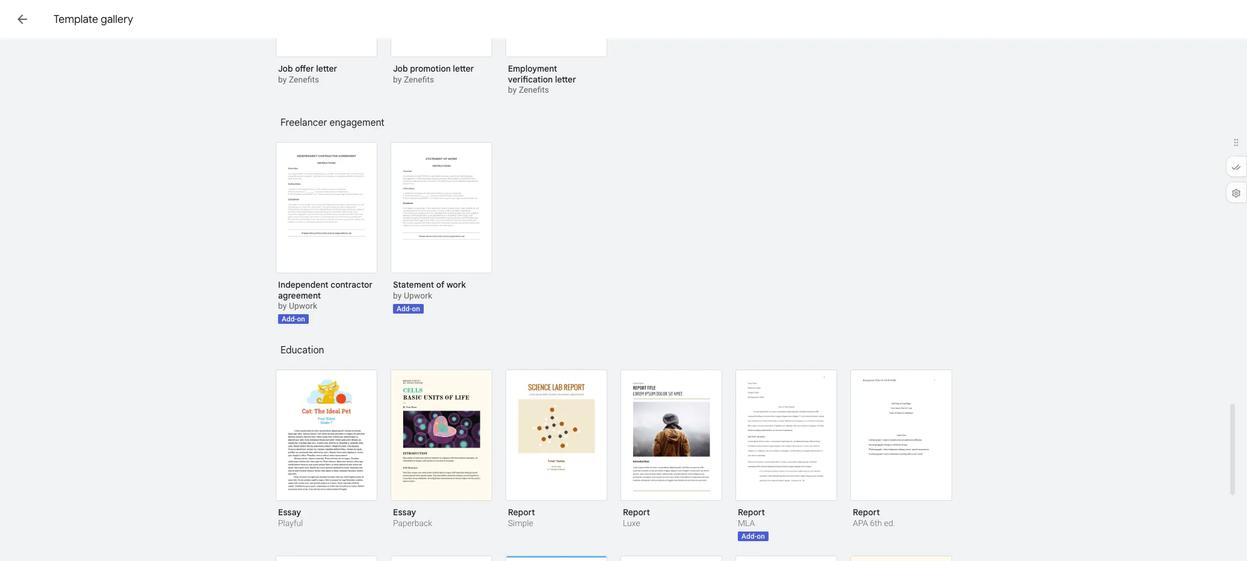 Task type: vqa. For each thing, say whether or not it's contained in the screenshot.


Task type: describe. For each thing, give the bounding box(es) containing it.
letter for job offer letter
[[316, 63, 337, 74]]

4 option from the left
[[621, 556, 723, 561]]

of
[[436, 279, 445, 290]]

apa
[[853, 518, 868, 528]]

2 option from the left
[[391, 556, 493, 561]]

gallery
[[101, 13, 133, 26]]

choose template dialog dialog
[[0, 0, 1248, 561]]

essay for essay playful
[[278, 507, 301, 518]]

by inside statement of work by upwork add-on
[[393, 291, 402, 300]]

zenefits link for promotion
[[404, 75, 434, 84]]

letter for job promotion letter
[[453, 63, 474, 74]]

2 essay option from the left
[[391, 370, 493, 530]]

essay playful
[[278, 507, 303, 528]]

report for report apa 6th ed.
[[853, 507, 880, 518]]

on for independent contractor agreement
[[297, 315, 305, 323]]

job for job promotion letter
[[393, 63, 408, 74]]

statement
[[393, 279, 434, 290]]

template gallery
[[54, 13, 133, 26]]

3 option from the left
[[506, 556, 608, 561]]

add- inside report mla add-on
[[742, 532, 757, 541]]

zenefits link for verification
[[519, 85, 549, 95]]

upwork link for independent
[[289, 301, 317, 311]]

independent
[[278, 279, 329, 290]]

by for employment verification letter
[[508, 85, 517, 95]]

zenefits for verification
[[519, 85, 549, 95]]

zenefits for promotion
[[404, 75, 434, 84]]

freelancer
[[281, 117, 327, 129]]

mla
[[738, 518, 755, 528]]

education
[[281, 344, 324, 356]]

work
[[447, 279, 466, 290]]

upwork for statement
[[404, 291, 432, 300]]

report for report simple
[[508, 507, 535, 518]]

by inside independent contractor agreement by upwork add-on
[[278, 301, 287, 311]]

report mla add-on
[[738, 507, 765, 541]]

template
[[54, 13, 98, 26]]

luxe
[[623, 518, 640, 528]]

report for report luxe
[[623, 507, 650, 518]]

job promotion letter option
[[391, 0, 493, 86]]

on inside report mla add-on
[[757, 532, 765, 541]]

4 report option from the left
[[851, 370, 953, 530]]

playful
[[278, 518, 303, 528]]

report luxe
[[623, 507, 650, 528]]

ed.
[[884, 518, 896, 528]]

by for job offer letter
[[278, 75, 287, 84]]

freelancer engagement
[[281, 117, 385, 129]]

upwork link for statement
[[404, 291, 432, 300]]

statement of work option
[[391, 142, 493, 314]]

list box containing job offer letter
[[276, 0, 968, 111]]

freelancer engagement list box
[[276, 142, 968, 338]]

job offer letter option
[[276, 0, 378, 86]]

education list box
[[276, 370, 968, 561]]

statement of work by upwork add-on
[[393, 279, 466, 313]]



Task type: locate. For each thing, give the bounding box(es) containing it.
essay up playful
[[278, 507, 301, 518]]

employment
[[508, 63, 557, 74]]

report up apa
[[853, 507, 880, 518]]

upwork link down statement
[[404, 291, 432, 300]]

on
[[412, 305, 420, 313], [297, 315, 305, 323], [757, 532, 765, 541]]

zenefits
[[289, 75, 319, 84], [404, 75, 434, 84], [519, 85, 549, 95]]

upwork inside statement of work by upwork add-on
[[404, 291, 432, 300]]

agreement
[[278, 290, 321, 301]]

option down report mla add-on
[[736, 556, 838, 561]]

0 horizontal spatial job
[[278, 63, 293, 74]]

letter inside job promotion letter by zenefits
[[453, 63, 474, 74]]

option down luxe
[[621, 556, 723, 561]]

report apa 6th ed.
[[853, 507, 896, 528]]

job
[[278, 63, 293, 74], [393, 63, 408, 74]]

upwork down the 'independent'
[[289, 301, 317, 311]]

1 horizontal spatial on
[[412, 305, 420, 313]]

by for job promotion letter
[[393, 75, 402, 84]]

add- for statement of work
[[397, 305, 412, 313]]

job left promotion
[[393, 63, 408, 74]]

1 horizontal spatial zenefits link
[[404, 75, 434, 84]]

2 vertical spatial add-
[[742, 532, 757, 541]]

independent contractor agreement option
[[276, 142, 378, 324]]

on inside statement of work by upwork add-on
[[412, 305, 420, 313]]

zenefits link down offer
[[289, 75, 319, 84]]

job offer letter by zenefits
[[278, 63, 337, 84]]

essay for essay paperback
[[393, 507, 416, 518]]

zenefits for offer
[[289, 75, 319, 84]]

1 job from the left
[[278, 63, 293, 74]]

letter inside job offer letter by zenefits
[[316, 63, 337, 74]]

job promotion letter by zenefits
[[393, 63, 474, 84]]

list box
[[276, 0, 968, 111]]

by
[[278, 75, 287, 84], [393, 75, 402, 84], [508, 85, 517, 95], [393, 291, 402, 300], [278, 301, 287, 311]]

0 horizontal spatial zenefits link
[[289, 75, 319, 84]]

by inside employment verification letter by zenefits
[[508, 85, 517, 95]]

1 horizontal spatial upwork link
[[404, 291, 432, 300]]

letter for employment verification letter
[[555, 74, 576, 85]]

2 job from the left
[[393, 63, 408, 74]]

zenefits link for offer
[[289, 75, 319, 84]]

zenefits inside job promotion letter by zenefits
[[404, 75, 434, 84]]

simple
[[508, 518, 533, 528]]

by inside job promotion letter by zenefits
[[393, 75, 402, 84]]

report inside report mla add-on
[[738, 507, 765, 518]]

1 vertical spatial add-
[[282, 315, 297, 323]]

zenefits link inside job promotion letter option
[[404, 75, 434, 84]]

letter inside employment verification letter by zenefits
[[555, 74, 576, 85]]

upwork link inside independent contractor agreement option
[[289, 301, 317, 311]]

upwork inside independent contractor agreement by upwork add-on
[[289, 301, 317, 311]]

6 option from the left
[[851, 556, 953, 561]]

2 vertical spatial on
[[757, 532, 765, 541]]

1 vertical spatial upwork link
[[289, 301, 317, 311]]

zenefits down employment
[[519, 85, 549, 95]]

essay up paperback
[[393, 507, 416, 518]]

0 vertical spatial add-
[[397, 305, 412, 313]]

0 horizontal spatial essay option
[[276, 370, 378, 530]]

upwork link inside statement of work option
[[404, 291, 432, 300]]

1 horizontal spatial upwork
[[404, 291, 432, 300]]

employment verification letter by zenefits
[[508, 63, 576, 95]]

zenefits link
[[289, 75, 319, 84], [404, 75, 434, 84], [519, 85, 549, 95]]

promotion
[[410, 63, 451, 74]]

add- inside independent contractor agreement by upwork add-on
[[282, 315, 297, 323]]

0 horizontal spatial zenefits
[[289, 75, 319, 84]]

job inside job offer letter by zenefits
[[278, 63, 293, 74]]

docs
[[67, 11, 97, 27]]

1 essay option from the left
[[276, 370, 378, 530]]

0 vertical spatial on
[[412, 305, 420, 313]]

2 horizontal spatial add-
[[742, 532, 757, 541]]

report inside report apa 6th ed.
[[853, 507, 880, 518]]

0 horizontal spatial upwork
[[289, 301, 317, 311]]

employment verification letter option
[[506, 0, 608, 96]]

3 report from the left
[[738, 507, 765, 518]]

option
[[276, 556, 378, 561], [391, 556, 493, 561], [506, 556, 608, 561], [621, 556, 723, 561], [736, 556, 838, 561], [851, 556, 953, 561]]

1 report option from the left
[[506, 370, 608, 530]]

letter
[[316, 63, 337, 74], [453, 63, 474, 74], [555, 74, 576, 85]]

option down paperback
[[391, 556, 493, 561]]

0 vertical spatial upwork link
[[404, 291, 432, 300]]

contractor
[[331, 279, 373, 290]]

verification
[[508, 74, 553, 85]]

3 report option from the left
[[736, 370, 838, 541]]

upwork down statement
[[404, 291, 432, 300]]

offer
[[295, 63, 314, 74]]

report up simple
[[508, 507, 535, 518]]

1 vertical spatial upwork
[[289, 301, 317, 311]]

2 horizontal spatial zenefits link
[[519, 85, 549, 95]]

job inside job promotion letter by zenefits
[[393, 63, 408, 74]]

option down ed. on the right bottom
[[851, 556, 953, 561]]

1 horizontal spatial essay option
[[391, 370, 493, 530]]

add- down statement
[[397, 305, 412, 313]]

2 horizontal spatial letter
[[555, 74, 576, 85]]

job left offer
[[278, 63, 293, 74]]

1 vertical spatial on
[[297, 315, 305, 323]]

zenefits down promotion
[[404, 75, 434, 84]]

upwork
[[404, 291, 432, 300], [289, 301, 317, 311]]

0 horizontal spatial letter
[[316, 63, 337, 74]]

docs link
[[39, 7, 97, 34]]

zenefits link inside employment verification letter option
[[519, 85, 549, 95]]

1 option from the left
[[276, 556, 378, 561]]

2 horizontal spatial zenefits
[[519, 85, 549, 95]]

1 horizontal spatial letter
[[453, 63, 474, 74]]

report up luxe
[[623, 507, 650, 518]]

report
[[508, 507, 535, 518], [623, 507, 650, 518], [738, 507, 765, 518], [853, 507, 880, 518]]

6th
[[870, 518, 882, 528]]

letter right offer
[[316, 63, 337, 74]]

add- down the agreement
[[282, 315, 297, 323]]

1 essay from the left
[[278, 507, 301, 518]]

upwork for independent
[[289, 301, 317, 311]]

independent contractor agreement by upwork add-on
[[278, 279, 373, 323]]

2 report from the left
[[623, 507, 650, 518]]

2 report option from the left
[[621, 370, 723, 530]]

0 vertical spatial upwork
[[404, 291, 432, 300]]

0 horizontal spatial essay
[[278, 507, 301, 518]]

report up mla
[[738, 507, 765, 518]]

zenefits link down promotion
[[404, 75, 434, 84]]

report simple
[[508, 507, 535, 528]]

upwork link
[[404, 291, 432, 300], [289, 301, 317, 311]]

zenefits link down employment
[[519, 85, 549, 95]]

report for report mla add-on
[[738, 507, 765, 518]]

add-
[[397, 305, 412, 313], [282, 315, 297, 323], [742, 532, 757, 541]]

job for job offer letter
[[278, 63, 293, 74]]

essay
[[278, 507, 301, 518], [393, 507, 416, 518]]

upwork link down the 'independent'
[[289, 301, 317, 311]]

0 horizontal spatial on
[[297, 315, 305, 323]]

by inside job offer letter by zenefits
[[278, 75, 287, 84]]

add- inside statement of work by upwork add-on
[[397, 305, 412, 313]]

2 essay from the left
[[393, 507, 416, 518]]

paperback
[[393, 518, 432, 528]]

option down simple
[[506, 556, 608, 561]]

essay inside essay paperback
[[393, 507, 416, 518]]

1 horizontal spatial essay
[[393, 507, 416, 518]]

on for statement of work
[[412, 305, 420, 313]]

2 horizontal spatial on
[[757, 532, 765, 541]]

1 report from the left
[[508, 507, 535, 518]]

letter right promotion
[[453, 63, 474, 74]]

on inside independent contractor agreement by upwork add-on
[[297, 315, 305, 323]]

zenefits down offer
[[289, 75, 319, 84]]

essay paperback
[[393, 507, 432, 528]]

1 horizontal spatial add-
[[397, 305, 412, 313]]

letter right verification
[[555, 74, 576, 85]]

zenefits inside employment verification letter by zenefits
[[519, 85, 549, 95]]

4 report from the left
[[853, 507, 880, 518]]

report option
[[506, 370, 608, 530], [621, 370, 723, 530], [736, 370, 838, 541], [851, 370, 953, 530]]

5 option from the left
[[736, 556, 838, 561]]

zenefits inside job offer letter by zenefits
[[289, 75, 319, 84]]

option down playful
[[276, 556, 378, 561]]

0 horizontal spatial add-
[[282, 315, 297, 323]]

zenefits link inside job offer letter option
[[289, 75, 319, 84]]

essay option
[[276, 370, 378, 530], [391, 370, 493, 530]]

1 horizontal spatial zenefits
[[404, 75, 434, 84]]

add- down mla
[[742, 532, 757, 541]]

essay inside the essay playful
[[278, 507, 301, 518]]

0 horizontal spatial upwork link
[[289, 301, 317, 311]]

add- for independent contractor agreement
[[282, 315, 297, 323]]

engagement
[[330, 117, 385, 129]]

1 horizontal spatial job
[[393, 63, 408, 74]]



